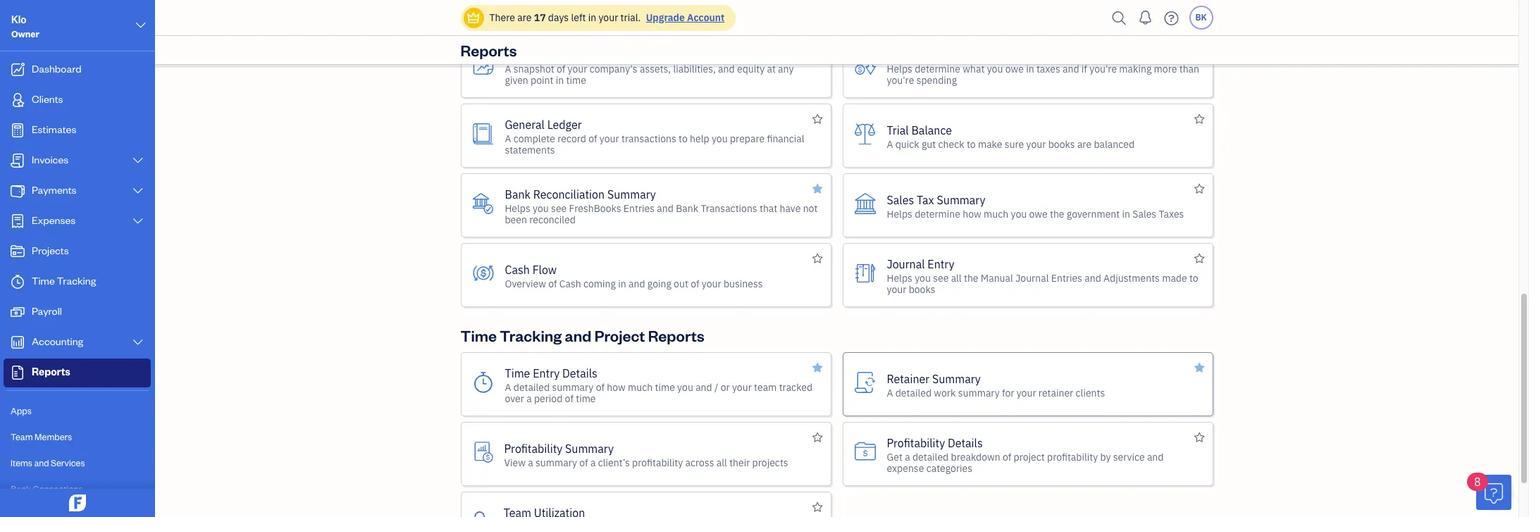 Task type: describe. For each thing, give the bounding box(es) containing it.
entries inside journal entry helps you see all the manual journal entries and adjustments made to your books
[[1051, 272, 1082, 284]]

items
[[11, 457, 32, 469]]

a inside time entry details a detailed summary of how much time you and / or your team tracked over a period of time
[[505, 381, 511, 394]]

bk
[[1196, 12, 1207, 23]]

have
[[780, 202, 801, 215]]

your inside cash flow overview of cash coming in and going out of your business
[[702, 277, 721, 290]]

overview
[[505, 277, 546, 290]]

profitability for profitability details
[[887, 436, 945, 450]]

detailed for profitability
[[913, 451, 949, 463]]

and inside time entry details a detailed summary of how much time you and / or your team tracked over a period of time
[[696, 381, 712, 394]]

been
[[505, 213, 527, 226]]

check
[[938, 138, 964, 150]]

to inside trial balance a quick gut check to make sure your books are balanced
[[967, 138, 976, 150]]

of inside the general ledger a complete record of your transactions to help you prepare financial statements
[[589, 132, 597, 145]]

expenses
[[32, 214, 76, 227]]

time tracking link
[[4, 268, 151, 297]]

a left client's
[[590, 456, 596, 469]]

reconciled
[[529, 213, 576, 226]]

payments
[[32, 183, 76, 197]]

assets,
[[640, 62, 671, 75]]

much inside time entry details a detailed summary of how much time you and / or your team tracked over a period of time
[[628, 381, 653, 394]]

taxes
[[1159, 208, 1184, 220]]

transactions
[[622, 132, 676, 145]]

notifications image
[[1134, 4, 1157, 32]]

tax
[[917, 193, 934, 207]]

are inside trial balance a quick gut check to make sure your books are balanced
[[1077, 138, 1092, 150]]

reports inside main element
[[32, 365, 70, 378]]

work
[[934, 387, 956, 399]]

expense image
[[9, 214, 26, 228]]

apps link
[[4, 399, 151, 424]]

reports link
[[4, 359, 151, 388]]

project
[[1014, 451, 1045, 463]]

clients link
[[4, 86, 151, 115]]

time for time tracking
[[32, 274, 55, 288]]

owe inside sales tax summary helps determine how much you owe the government in sales taxes
[[1029, 208, 1048, 220]]

profit
[[887, 48, 914, 62]]

summary inside sales tax summary helps determine how much you owe the government in sales taxes
[[937, 193, 985, 207]]

accounting reports
[[461, 7, 601, 27]]

in right left
[[588, 11, 596, 24]]

in inside balance sheet a snapshot of your company's assets, liabilities, and equity at any given point in time
[[556, 74, 564, 86]]

to inside journal entry helps you see all the manual journal entries and adjustments made to your books
[[1190, 272, 1198, 284]]

make
[[978, 138, 1002, 150]]

balance inside trial balance a quick gut check to make sure your books are balanced
[[911, 123, 952, 137]]

see inside journal entry helps you see all the manual journal entries and adjustments made to your books
[[933, 272, 949, 284]]

sales tax summary helps determine how much you owe the government in sales taxes
[[887, 193, 1184, 220]]

team
[[754, 381, 777, 394]]

record
[[558, 132, 586, 145]]

timer image
[[9, 275, 26, 289]]

bank reconciliation summary helps you see freshbooks entries and bank transactions that have not been reconciled
[[505, 187, 818, 226]]

1 horizontal spatial sales
[[1133, 208, 1157, 220]]

cash flow overview of cash coming in and going out of your business
[[505, 263, 763, 290]]

how inside sales tax summary helps determine how much you owe the government in sales taxes
[[963, 208, 981, 220]]

all inside profitability summary view a summary of a client's profitability across all their projects
[[717, 456, 727, 469]]

at
[[767, 62, 776, 75]]

profit and loss helps determine what you owe in taxes and if you're making more than you're spending
[[887, 48, 1199, 86]]

that
[[760, 202, 777, 215]]

resource center badge image
[[1476, 475, 1512, 510]]

your inside trial balance a quick gut check to make sure your books are balanced
[[1026, 138, 1046, 150]]

see inside bank reconciliation summary helps you see freshbooks entries and bank transactions that have not been reconciled
[[551, 202, 567, 215]]

freshbooks
[[569, 202, 621, 215]]

books inside journal entry helps you see all the manual journal entries and adjustments made to your books
[[909, 283, 936, 296]]

you inside bank reconciliation summary helps you see freshbooks entries and bank transactions that have not been reconciled
[[533, 202, 549, 215]]

helps inside journal entry helps you see all the manual journal entries and adjustments made to your books
[[887, 272, 912, 284]]

payments link
[[4, 177, 151, 206]]

project image
[[9, 245, 26, 259]]

by
[[1100, 451, 1111, 463]]

statements
[[505, 143, 555, 156]]

project
[[595, 326, 645, 345]]

time tracking and project reports
[[461, 326, 704, 345]]

categories
[[926, 462, 973, 475]]

update favorite status for cash flow image
[[812, 250, 823, 267]]

a inside the profitability details get a detailed breakdown of project profitability by service and expense categories
[[905, 451, 910, 463]]

retainer summary a detailed work summary for your retainer clients
[[887, 372, 1105, 399]]

estimates link
[[4, 116, 151, 145]]

update favorite status for trial balance image
[[1194, 111, 1205, 128]]

how inside time entry details a detailed summary of how much time you and / or your team tracked over a period of time
[[607, 381, 626, 394]]

accounting link
[[4, 328, 151, 357]]

profitability for profitability summary
[[632, 456, 683, 469]]

helps for sales tax summary
[[887, 208, 912, 220]]

accounting for accounting
[[32, 335, 83, 348]]

across
[[685, 456, 714, 469]]

owner
[[11, 28, 39, 39]]

update favorite status for profitability summary image
[[812, 429, 823, 446]]

chevron large down image for accounting
[[131, 337, 144, 348]]

profitability summary view a summary of a client's profitability across all their projects
[[504, 442, 788, 469]]

making
[[1119, 62, 1152, 75]]

there are 17 days left in your trial. upgrade account
[[489, 11, 725, 24]]

prepare
[[730, 132, 765, 145]]

equity
[[737, 62, 765, 75]]

connections
[[33, 483, 83, 495]]

dashboard link
[[4, 56, 151, 85]]

more
[[1154, 62, 1177, 75]]

your inside journal entry helps you see all the manual journal entries and adjustments made to your books
[[887, 283, 907, 296]]

clients
[[32, 92, 63, 106]]

help
[[690, 132, 709, 145]]

the inside sales tax summary helps determine how much you owe the government in sales taxes
[[1050, 208, 1064, 220]]

payment image
[[9, 184, 26, 198]]

bank for connections
[[11, 483, 31, 495]]

complete
[[514, 132, 555, 145]]

days
[[548, 11, 569, 24]]

determine for loss
[[915, 62, 961, 75]]

you inside journal entry helps you see all the manual journal entries and adjustments made to your books
[[915, 272, 931, 284]]

taxes
[[1037, 62, 1060, 75]]

summary inside profitability summary view a summary of a client's profitability across all their projects
[[565, 442, 614, 456]]

you inside profit and loss helps determine what you owe in taxes and if you're making more than you're spending
[[987, 62, 1003, 75]]

chart image
[[9, 335, 26, 350]]

helps for profit and loss
[[887, 62, 912, 75]]

flow
[[532, 263, 557, 277]]

a for balance sheet
[[505, 62, 511, 75]]

chevron large down image
[[131, 185, 144, 197]]

apps
[[11, 405, 32, 416]]

financial
[[767, 132, 805, 145]]

and left project
[[565, 326, 591, 345]]

retainer
[[1039, 387, 1073, 399]]

in inside profit and loss helps determine what you owe in taxes and if you're making more than you're spending
[[1026, 62, 1034, 75]]

profitability for profitability details
[[1047, 451, 1098, 463]]

of inside balance sheet a snapshot of your company's assets, liabilities, and equity at any given point in time
[[557, 62, 565, 75]]

ledger
[[547, 117, 582, 131]]

your inside balance sheet a snapshot of your company's assets, liabilities, and equity at any given point in time
[[568, 62, 587, 75]]

items and services
[[11, 457, 85, 469]]

business
[[724, 277, 763, 290]]

update favorite status for retainer summary image
[[1194, 359, 1205, 376]]

time inside balance sheet a snapshot of your company's assets, liabilities, and equity at any given point in time
[[566, 74, 586, 86]]

update favorite status for journal entry image
[[1194, 250, 1205, 267]]

team
[[11, 431, 33, 443]]

summary for summary
[[958, 387, 1000, 399]]

their
[[729, 456, 750, 469]]

0 vertical spatial cash
[[505, 263, 530, 277]]

given
[[505, 74, 528, 86]]

invoices
[[32, 153, 69, 166]]

a inside time entry details a detailed summary of how much time you and / or your team tracked over a period of time
[[527, 392, 532, 405]]

books inside trial balance a quick gut check to make sure your books are balanced
[[1048, 138, 1075, 150]]

1 vertical spatial bank
[[676, 202, 698, 215]]



Task type: vqa. For each thing, say whether or not it's contained in the screenshot.


Task type: locate. For each thing, give the bounding box(es) containing it.
sales
[[887, 193, 914, 207], [1133, 208, 1157, 220]]

a inside the retainer summary a detailed work summary for your retainer clients
[[887, 387, 893, 399]]

profitability left across
[[632, 456, 683, 469]]

for
[[1002, 387, 1014, 399]]

dashboard image
[[9, 63, 26, 77]]

money image
[[9, 305, 26, 319]]

your inside the general ledger a complete record of your transactions to help you prepare financial statements
[[600, 132, 619, 145]]

0 vertical spatial are
[[517, 11, 532, 24]]

of inside the profitability details get a detailed breakdown of project profitability by service and expense categories
[[1003, 451, 1011, 463]]

than
[[1179, 62, 1199, 75]]

sales left tax
[[887, 193, 914, 207]]

see down 'reconciliation' at the top left
[[551, 202, 567, 215]]

or
[[721, 381, 730, 394]]

team members link
[[4, 425, 151, 450]]

helps inside profit and loss helps determine what you owe in taxes and if you're making more than you're spending
[[887, 62, 912, 75]]

entry up period
[[533, 366, 560, 380]]

profitability details get a detailed breakdown of project profitability by service and expense categories
[[887, 436, 1164, 475]]

payroll
[[32, 304, 62, 318]]

helps inside sales tax summary helps determine how much you owe the government in sales taxes
[[887, 208, 912, 220]]

services
[[51, 457, 85, 469]]

1 vertical spatial books
[[909, 283, 936, 296]]

owe left government
[[1029, 208, 1048, 220]]

freshbooks image
[[66, 495, 89, 512]]

get
[[887, 451, 903, 463]]

bank up 'been'
[[505, 187, 531, 201]]

see
[[551, 202, 567, 215], [933, 272, 949, 284]]

dashboard
[[32, 62, 82, 75]]

0 horizontal spatial journal
[[887, 257, 925, 271]]

update favorite status for team utilization image
[[812, 499, 823, 516]]

government
[[1067, 208, 1120, 220]]

entries inside bank reconciliation summary helps you see freshbooks entries and bank transactions that have not been reconciled
[[624, 202, 655, 215]]

service
[[1113, 451, 1145, 463]]

1 vertical spatial entry
[[533, 366, 560, 380]]

sure
[[1005, 138, 1024, 150]]

determine down tax
[[915, 208, 961, 220]]

how up manual
[[963, 208, 981, 220]]

to inside the general ledger a complete record of your transactions to help you prepare financial statements
[[679, 132, 688, 145]]

profitability inside the profitability details get a detailed breakdown of project profitability by service and expense categories
[[1047, 451, 1098, 463]]

detailed for time
[[514, 381, 550, 394]]

1 horizontal spatial profitability
[[887, 436, 945, 450]]

1 vertical spatial journal
[[1016, 272, 1049, 284]]

and inside bank reconciliation summary helps you see freshbooks entries and bank transactions that have not been reconciled
[[657, 202, 674, 215]]

you inside the general ledger a complete record of your transactions to help you prepare financial statements
[[712, 132, 728, 145]]

summary for entry
[[552, 381, 594, 394]]

accounting down payroll
[[32, 335, 83, 348]]

what
[[963, 62, 985, 75]]

a for retainer summary
[[887, 387, 893, 399]]

1 horizontal spatial to
[[967, 138, 976, 150]]

entries left adjustments
[[1051, 272, 1082, 284]]

in inside sales tax summary helps determine how much you owe the government in sales taxes
[[1122, 208, 1130, 220]]

not
[[803, 202, 818, 215]]

a down retainer
[[887, 387, 893, 399]]

0 horizontal spatial owe
[[1005, 62, 1024, 75]]

0 vertical spatial entries
[[624, 202, 655, 215]]

tracking down projects link
[[57, 274, 96, 288]]

0 horizontal spatial sales
[[887, 193, 914, 207]]

you inside time entry details a detailed summary of how much time you and / or your team tracked over a period of time
[[677, 381, 693, 394]]

and left transactions
[[657, 202, 674, 215]]

0 horizontal spatial time
[[32, 274, 55, 288]]

1 vertical spatial are
[[1077, 138, 1092, 150]]

report image
[[9, 366, 26, 380]]

you're right if
[[1090, 62, 1117, 75]]

balance up gut
[[911, 123, 952, 137]]

1 vertical spatial balance
[[911, 123, 952, 137]]

detailed inside the profitability details get a detailed breakdown of project profitability by service and expense categories
[[913, 451, 949, 463]]

tracking down 'overview' at bottom
[[500, 326, 562, 345]]

1 horizontal spatial the
[[1050, 208, 1064, 220]]

balanced
[[1094, 138, 1135, 150]]

and right the "items"
[[34, 457, 49, 469]]

your inside time entry details a detailed summary of how much time you and / or your team tracked over a period of time
[[732, 381, 752, 394]]

time
[[32, 274, 55, 288], [461, 326, 497, 345], [505, 366, 530, 380]]

summary up work
[[932, 372, 981, 386]]

1 horizontal spatial how
[[963, 208, 981, 220]]

if
[[1082, 62, 1087, 75]]

adjustments
[[1104, 272, 1160, 284]]

reports down the out
[[648, 326, 704, 345]]

0 vertical spatial tracking
[[57, 274, 96, 288]]

there
[[489, 11, 515, 24]]

details inside time entry details a detailed summary of how much time you and / or your team tracked over a period of time
[[562, 366, 597, 380]]

a for general ledger
[[505, 132, 511, 145]]

a inside the general ledger a complete record of your transactions to help you prepare financial statements
[[505, 132, 511, 145]]

point
[[531, 74, 554, 86]]

projects
[[752, 456, 788, 469]]

time for time tracking and project reports
[[461, 326, 497, 345]]

period
[[534, 392, 563, 405]]

details up breakdown
[[948, 436, 983, 450]]

detailed inside the retainer summary a detailed work summary for your retainer clients
[[895, 387, 932, 399]]

a right view
[[528, 456, 533, 469]]

of inside profitability summary view a summary of a client's profitability across all their projects
[[579, 456, 588, 469]]

payroll link
[[4, 298, 151, 327]]

2 horizontal spatial bank
[[676, 202, 698, 215]]

the left manual
[[964, 272, 979, 284]]

time
[[566, 74, 586, 86], [655, 381, 675, 394], [576, 392, 596, 405]]

0 horizontal spatial books
[[909, 283, 936, 296]]

0 horizontal spatial cash
[[505, 263, 530, 277]]

owe inside profit and loss helps determine what you owe in taxes and if you're making more than you're spending
[[1005, 62, 1024, 75]]

profitability inside the profitability details get a detailed breakdown of project profitability by service and expense categories
[[887, 436, 945, 450]]

journal down tax
[[887, 257, 925, 271]]

time entry details a detailed summary of how much time you and / or your team tracked over a period of time
[[505, 366, 813, 405]]

summary right tax
[[937, 193, 985, 207]]

to left make
[[967, 138, 976, 150]]

1 horizontal spatial owe
[[1029, 208, 1048, 220]]

accounting left days
[[461, 7, 541, 27]]

a down trial at the right top of page
[[887, 138, 893, 150]]

determine for summary
[[915, 208, 961, 220]]

main element
[[0, 0, 201, 517]]

0 horizontal spatial all
[[717, 456, 727, 469]]

a inside balance sheet a snapshot of your company's assets, liabilities, and equity at any given point in time
[[505, 62, 511, 75]]

summary down time tracking and project reports
[[552, 381, 594, 394]]

0 vertical spatial much
[[984, 208, 1009, 220]]

0 vertical spatial balance
[[505, 48, 546, 62]]

summary up client's
[[565, 442, 614, 456]]

transactions
[[701, 202, 757, 215]]

journal right manual
[[1016, 272, 1049, 284]]

and inside balance sheet a snapshot of your company's assets, liabilities, and equity at any given point in time
[[718, 62, 735, 75]]

0 vertical spatial journal
[[887, 257, 925, 271]]

0 horizontal spatial tracking
[[57, 274, 96, 288]]

bank inside main element
[[11, 483, 31, 495]]

2 horizontal spatial to
[[1190, 272, 1198, 284]]

tracking for time tracking and project reports
[[500, 326, 562, 345]]

accounting for accounting reports
[[461, 7, 541, 27]]

much inside sales tax summary helps determine how much you owe the government in sales taxes
[[984, 208, 1009, 220]]

and inside cash flow overview of cash coming in and going out of your business
[[629, 277, 645, 290]]

chevron large down image for expenses
[[131, 216, 144, 227]]

1 vertical spatial see
[[933, 272, 949, 284]]

summary inside time entry details a detailed summary of how much time you and / or your team tracked over a period of time
[[552, 381, 594, 394]]

chevron large down image for invoices
[[131, 155, 144, 166]]

tracking inside main element
[[57, 274, 96, 288]]

0 vertical spatial accounting
[[461, 7, 541, 27]]

in right government
[[1122, 208, 1130, 220]]

1 determine from the top
[[915, 62, 961, 75]]

see left manual
[[933, 272, 949, 284]]

determine down 'loss'
[[915, 62, 961, 75]]

0 vertical spatial books
[[1048, 138, 1075, 150]]

to left help
[[679, 132, 688, 145]]

all
[[951, 272, 962, 284], [717, 456, 727, 469]]

a left snapshot
[[505, 62, 511, 75]]

you
[[987, 62, 1003, 75], [712, 132, 728, 145], [533, 202, 549, 215], [1011, 208, 1027, 220], [915, 272, 931, 284], [677, 381, 693, 394]]

in left taxes
[[1026, 62, 1034, 75]]

summary
[[607, 187, 656, 201], [937, 193, 985, 207], [932, 372, 981, 386], [565, 442, 614, 456]]

klo
[[11, 13, 26, 26]]

owe left taxes
[[1005, 62, 1024, 75]]

1 vertical spatial the
[[964, 272, 979, 284]]

bank left transactions
[[676, 202, 698, 215]]

2 determine from the top
[[915, 208, 961, 220]]

klo owner
[[11, 13, 39, 39]]

0 horizontal spatial much
[[628, 381, 653, 394]]

and left 'loss'
[[917, 48, 936, 62]]

summary inside bank reconciliation summary helps you see freshbooks entries and bank transactions that have not been reconciled
[[607, 187, 656, 201]]

1 horizontal spatial journal
[[1016, 272, 1049, 284]]

summary inside the retainer summary a detailed work summary for your retainer clients
[[958, 387, 1000, 399]]

helps inside bank reconciliation summary helps you see freshbooks entries and bank transactions that have not been reconciled
[[505, 202, 531, 215]]

made
[[1162, 272, 1187, 284]]

in
[[588, 11, 596, 24], [1026, 62, 1034, 75], [556, 74, 564, 86], [1122, 208, 1130, 220], [618, 277, 626, 290]]

and left going
[[629, 277, 645, 290]]

much up manual
[[984, 208, 1009, 220]]

0 horizontal spatial accounting
[[32, 335, 83, 348]]

entry inside time entry details a detailed summary of how much time you and / or your team tracked over a period of time
[[533, 366, 560, 380]]

are left balanced
[[1077, 138, 1092, 150]]

0 horizontal spatial entry
[[533, 366, 560, 380]]

and left adjustments
[[1085, 272, 1101, 284]]

0 horizontal spatial how
[[607, 381, 626, 394]]

1 vertical spatial all
[[717, 456, 727, 469]]

bank down the "items"
[[11, 483, 31, 495]]

trial
[[887, 123, 909, 137]]

profitability up the get
[[887, 436, 945, 450]]

0 horizontal spatial profitability
[[504, 442, 563, 456]]

owe
[[1005, 62, 1024, 75], [1029, 208, 1048, 220]]

summary right view
[[536, 456, 577, 469]]

in inside cash flow overview of cash coming in and going out of your business
[[618, 277, 626, 290]]

spending
[[917, 74, 957, 86]]

balance sheet a snapshot of your company's assets, liabilities, and equity at any given point in time
[[505, 48, 794, 86]]

time inside main element
[[32, 274, 55, 288]]

1 vertical spatial determine
[[915, 208, 961, 220]]

determine inside sales tax summary helps determine how much you owe the government in sales taxes
[[915, 208, 961, 220]]

accounting inside accounting link
[[32, 335, 83, 348]]

cash left coming
[[559, 277, 581, 290]]

time down sheet
[[566, 74, 586, 86]]

0 horizontal spatial balance
[[505, 48, 546, 62]]

0 vertical spatial details
[[562, 366, 597, 380]]

upgrade
[[646, 11, 685, 24]]

bank connections link
[[4, 477, 151, 502]]

0 vertical spatial see
[[551, 202, 567, 215]]

0 vertical spatial time
[[32, 274, 55, 288]]

tracking
[[57, 274, 96, 288], [500, 326, 562, 345]]

your inside the retainer summary a detailed work summary for your retainer clients
[[1017, 387, 1036, 399]]

details down time tracking and project reports
[[562, 366, 597, 380]]

update favorite status for time entry details image
[[812, 359, 823, 376]]

entry down tax
[[928, 257, 954, 271]]

update favorite status for profit and loss image
[[1194, 41, 1205, 58]]

update favorite status for bank reconciliation summary image
[[812, 180, 823, 197]]

0 vertical spatial bank
[[505, 187, 531, 201]]

1 horizontal spatial entry
[[928, 257, 954, 271]]

and inside journal entry helps you see all the manual journal entries and adjustments made to your books
[[1085, 272, 1101, 284]]

estimate image
[[9, 123, 26, 137]]

0 vertical spatial sales
[[887, 193, 914, 207]]

determine inside profit and loss helps determine what you owe in taxes and if you're making more than you're spending
[[915, 62, 961, 75]]

invoices link
[[4, 147, 151, 175]]

a for trial balance
[[887, 138, 893, 150]]

your
[[599, 11, 618, 24], [568, 62, 587, 75], [600, 132, 619, 145], [1026, 138, 1046, 150], [702, 277, 721, 290], [887, 283, 907, 296], [732, 381, 752, 394], [1017, 387, 1036, 399]]

0 vertical spatial how
[[963, 208, 981, 220]]

and inside the profitability details get a detailed breakdown of project profitability by service and expense categories
[[1147, 451, 1164, 463]]

projects link
[[4, 237, 151, 266]]

all inside journal entry helps you see all the manual journal entries and adjustments made to your books
[[951, 272, 962, 284]]

all left manual
[[951, 272, 962, 284]]

0 horizontal spatial the
[[964, 272, 979, 284]]

0 horizontal spatial to
[[679, 132, 688, 145]]

time inside time entry details a detailed summary of how much time you and / or your team tracked over a period of time
[[505, 366, 530, 380]]

1 horizontal spatial are
[[1077, 138, 1092, 150]]

books
[[1048, 138, 1075, 150], [909, 283, 936, 296]]

summary left for
[[958, 387, 1000, 399]]

1 horizontal spatial profitability
[[1047, 451, 1098, 463]]

1 vertical spatial time
[[461, 326, 497, 345]]

0 horizontal spatial see
[[551, 202, 567, 215]]

1 vertical spatial accounting
[[32, 335, 83, 348]]

1 horizontal spatial balance
[[911, 123, 952, 137]]

client image
[[9, 93, 26, 107]]

entries right freshbooks
[[624, 202, 655, 215]]

1 horizontal spatial entries
[[1051, 272, 1082, 284]]

0 vertical spatial owe
[[1005, 62, 1024, 75]]

a right the get
[[905, 451, 910, 463]]

1 horizontal spatial bank
[[505, 187, 531, 201]]

0 horizontal spatial entries
[[624, 202, 655, 215]]

1 horizontal spatial tracking
[[500, 326, 562, 345]]

members
[[35, 431, 72, 443]]

sales left taxes
[[1133, 208, 1157, 220]]

in right coming
[[618, 277, 626, 290]]

1 vertical spatial owe
[[1029, 208, 1048, 220]]

going
[[647, 277, 671, 290]]

1 horizontal spatial you're
[[1090, 62, 1117, 75]]

crown image
[[466, 10, 481, 25]]

summary inside the retainer summary a detailed work summary for your retainer clients
[[932, 372, 981, 386]]

0 vertical spatial the
[[1050, 208, 1064, 220]]

manual
[[981, 272, 1013, 284]]

update favorite status for general ledger image
[[812, 111, 823, 128]]

balance inside balance sheet a snapshot of your company's assets, liabilities, and equity at any given point in time
[[505, 48, 546, 62]]

1 horizontal spatial time
[[461, 326, 497, 345]]

profitability inside profitability summary view a summary of a client's profitability across all their projects
[[632, 456, 683, 469]]

and left equity
[[718, 62, 735, 75]]

any
[[778, 62, 794, 75]]

1 horizontal spatial cash
[[559, 277, 581, 290]]

8 button
[[1467, 473, 1512, 510]]

2 vertical spatial time
[[505, 366, 530, 380]]

view
[[504, 456, 526, 469]]

helps for bank reconciliation summary
[[505, 202, 531, 215]]

0 horizontal spatial are
[[517, 11, 532, 24]]

and inside main element
[[34, 457, 49, 469]]

the inside journal entry helps you see all the manual journal entries and adjustments made to your books
[[964, 272, 979, 284]]

coming
[[584, 277, 616, 290]]

a inside trial balance a quick gut check to make sure your books are balanced
[[887, 138, 893, 150]]

details inside the profitability details get a detailed breakdown of project profitability by service and expense categories
[[948, 436, 983, 450]]

time right period
[[576, 392, 596, 405]]

bank connections
[[11, 483, 83, 495]]

liabilities,
[[673, 62, 716, 75]]

update favorite status for profitability details image
[[1194, 429, 1205, 446]]

0 horizontal spatial bank
[[11, 483, 31, 495]]

estimates
[[32, 123, 76, 136]]

1 horizontal spatial details
[[948, 436, 983, 450]]

1 vertical spatial entries
[[1051, 272, 1082, 284]]

determine
[[915, 62, 961, 75], [915, 208, 961, 220]]

update favorite status for sales tax summary image
[[1194, 180, 1205, 197]]

tracking for time tracking
[[57, 274, 96, 288]]

/
[[715, 381, 718, 394]]

company's
[[590, 62, 638, 75]]

0 horizontal spatial details
[[562, 366, 597, 380]]

entry inside journal entry helps you see all the manual journal entries and adjustments made to your books
[[928, 257, 954, 271]]

invoice image
[[9, 154, 26, 168]]

detailed
[[514, 381, 550, 394], [895, 387, 932, 399], [913, 451, 949, 463]]

go to help image
[[1160, 7, 1183, 29]]

expenses link
[[4, 207, 151, 236]]

profitability for profitability summary
[[504, 442, 563, 456]]

much down project
[[628, 381, 653, 394]]

0 vertical spatial determine
[[915, 62, 961, 75]]

bank for reconciliation
[[505, 187, 531, 201]]

reports down there
[[461, 40, 517, 60]]

snapshot
[[514, 62, 554, 75]]

a down general
[[505, 132, 511, 145]]

1 horizontal spatial books
[[1048, 138, 1075, 150]]

0 horizontal spatial you're
[[887, 74, 914, 86]]

are left 17
[[517, 11, 532, 24]]

over
[[505, 392, 524, 405]]

trial.
[[621, 11, 641, 24]]

1 horizontal spatial all
[[951, 272, 962, 284]]

you inside sales tax summary helps determine how much you owe the government in sales taxes
[[1011, 208, 1027, 220]]

1 vertical spatial much
[[628, 381, 653, 394]]

the left government
[[1050, 208, 1064, 220]]

0 vertical spatial entry
[[928, 257, 954, 271]]

profitability inside profitability summary view a summary of a client's profitability across all their projects
[[504, 442, 563, 456]]

you're down profit
[[887, 74, 914, 86]]

1 vertical spatial sales
[[1133, 208, 1157, 220]]

team members
[[11, 431, 72, 443]]

2 vertical spatial bank
[[11, 483, 31, 495]]

1 horizontal spatial see
[[933, 272, 949, 284]]

time left "/"
[[655, 381, 675, 394]]

1 vertical spatial tracking
[[500, 326, 562, 345]]

0 vertical spatial all
[[951, 272, 962, 284]]

2 horizontal spatial time
[[505, 366, 530, 380]]

left
[[571, 11, 586, 24]]

you're
[[1090, 62, 1117, 75], [887, 74, 914, 86]]

reports up sheet
[[544, 7, 601, 27]]

in right point
[[556, 74, 564, 86]]

a
[[505, 62, 511, 75], [505, 132, 511, 145], [887, 138, 893, 150], [505, 381, 511, 394], [887, 387, 893, 399]]

items and services link
[[4, 451, 151, 476]]

and left if
[[1063, 62, 1079, 75]]

how down project
[[607, 381, 626, 394]]

and right service
[[1147, 451, 1164, 463]]

entry for journal
[[928, 257, 954, 271]]

a right over
[[527, 392, 532, 405]]

chevron large down image
[[134, 17, 147, 34], [131, 155, 144, 166], [131, 216, 144, 227], [131, 337, 144, 348]]

account
[[687, 11, 725, 24]]

helps
[[887, 62, 912, 75], [505, 202, 531, 215], [887, 208, 912, 220], [887, 272, 912, 284]]

entry for time
[[533, 366, 560, 380]]

1 horizontal spatial accounting
[[461, 7, 541, 27]]

1 horizontal spatial much
[[984, 208, 1009, 220]]

and left "/"
[[696, 381, 712, 394]]

1 vertical spatial cash
[[559, 277, 581, 290]]

cash up 'overview' at bottom
[[505, 263, 530, 277]]

reports right "report" icon
[[32, 365, 70, 378]]

to
[[679, 132, 688, 145], [967, 138, 976, 150], [1190, 272, 1198, 284]]

8
[[1474, 475, 1481, 489]]

the
[[1050, 208, 1064, 220], [964, 272, 979, 284]]

summary up freshbooks
[[607, 187, 656, 201]]

0 horizontal spatial profitability
[[632, 456, 683, 469]]

profitability up view
[[504, 442, 563, 456]]

detailed inside time entry details a detailed summary of how much time you and / or your team tracked over a period of time
[[514, 381, 550, 394]]

summary inside profitability summary view a summary of a client's profitability across all their projects
[[536, 456, 577, 469]]

17
[[534, 11, 546, 24]]

loss
[[939, 48, 961, 62]]

all left their
[[717, 456, 727, 469]]

to right made
[[1190, 272, 1198, 284]]

profitability left the by
[[1047, 451, 1098, 463]]

search image
[[1108, 7, 1131, 29]]

balance up snapshot
[[505, 48, 546, 62]]

a left period
[[505, 381, 511, 394]]

1 vertical spatial how
[[607, 381, 626, 394]]

1 vertical spatial details
[[948, 436, 983, 450]]

breakdown
[[951, 451, 1000, 463]]



